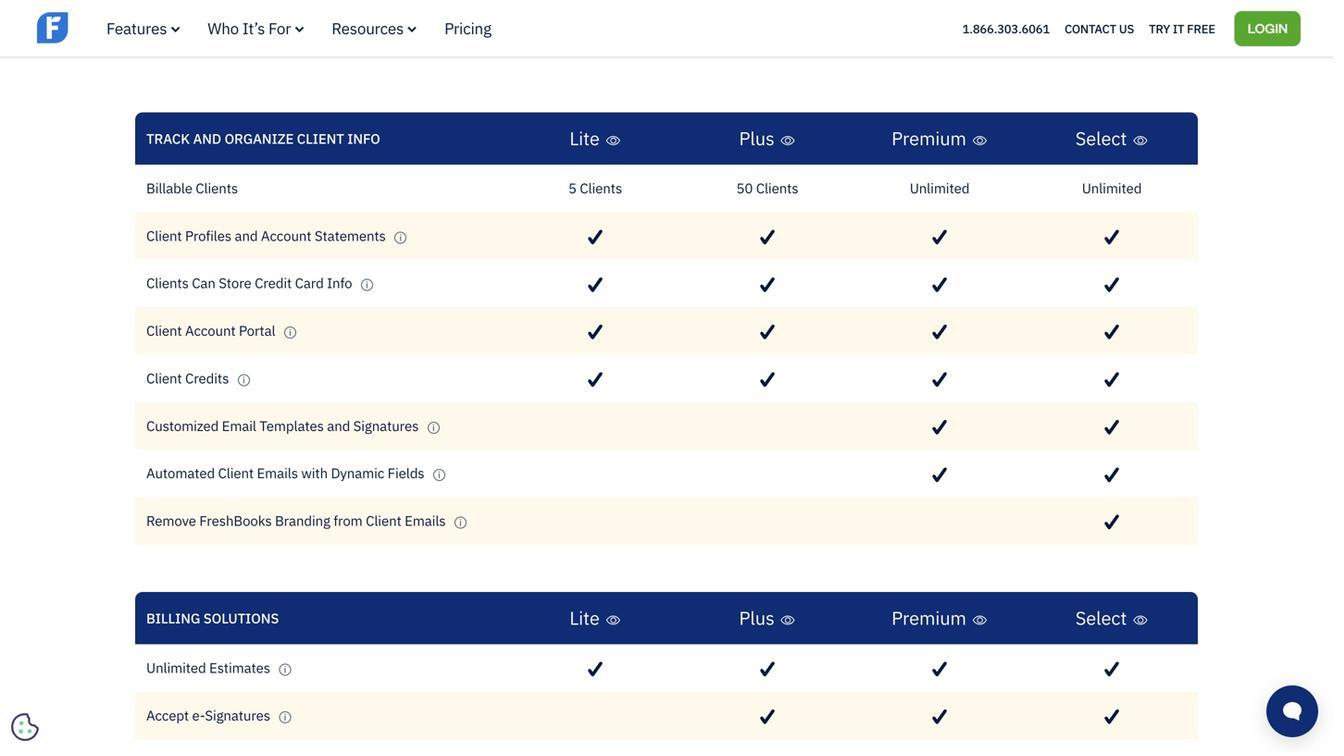 Task type: vqa. For each thing, say whether or not it's contained in the screenshot.
Billing
yes



Task type: describe. For each thing, give the bounding box(es) containing it.
contact us
[[1065, 21, 1135, 36]]

1 horizontal spatial unlimited
[[910, 179, 970, 197]]

0 vertical spatial account
[[261, 227, 312, 245]]

50
[[737, 179, 753, 197]]

clients can store credit card info
[[146, 274, 356, 292]]

and
[[193, 129, 221, 148]]

i for client account portal
[[289, 327, 291, 339]]

i for customized email templates and signatures
[[433, 422, 435, 434]]

automated client emails with dynamic fields
[[146, 465, 428, 483]]

try it free link
[[1149, 16, 1216, 41]]

i for client credits
[[243, 375, 245, 386]]

clients for 5 clients
[[580, 179, 622, 197]]

track and organize client info
[[146, 129, 380, 148]]

client up freshbooks
[[218, 465, 254, 483]]

50 clients
[[737, 179, 799, 197]]

client right "from"
[[366, 512, 402, 530]]

dynamic
[[331, 465, 385, 483]]

who it's for
[[208, 18, 291, 38]]

it
[[1173, 21, 1185, 36]]

select for track and organize client info
[[1076, 127, 1127, 151]]

i for remove freshbooks branding from client emails
[[460, 517, 462, 529]]

client for client profiles and account statements
[[146, 227, 182, 245]]

freshbooks logo image
[[37, 10, 181, 45]]

accept
[[146, 707, 189, 725]]

with
[[301, 465, 328, 483]]

solutions
[[204, 610, 279, 628]]

i for client profiles and account statements
[[400, 232, 402, 243]]

automated
[[146, 465, 215, 483]]

estimates
[[209, 659, 270, 677]]

resources link
[[332, 18, 417, 38]]

0 vertical spatial and
[[235, 227, 258, 245]]

us
[[1120, 21, 1135, 36]]

billable clients
[[146, 179, 238, 197]]

organize
[[225, 129, 294, 148]]

client credits
[[146, 369, 232, 388]]

5
[[569, 179, 577, 197]]

remove
[[146, 512, 196, 530]]

client for client account portal
[[146, 322, 182, 340]]

billable
[[146, 179, 193, 197]]

freshbooks
[[199, 512, 272, 530]]

1.866.303.6061 link
[[963, 21, 1050, 36]]

cookie consent banner dialog
[[14, 525, 292, 739]]

client
[[297, 129, 344, 148]]

info
[[327, 274, 352, 292]]

try
[[1149, 21, 1171, 36]]

credits
[[185, 369, 229, 388]]

accept e-signatures
[[146, 707, 274, 725]]

info
[[348, 129, 380, 148]]

track and organize client info element
[[135, 113, 1198, 593]]

select for billing solutions
[[1076, 607, 1127, 631]]

clients left can
[[146, 274, 189, 292]]



Task type: locate. For each thing, give the bounding box(es) containing it.
client for client credits
[[146, 369, 182, 388]]

card
[[295, 274, 324, 292]]

0 vertical spatial premium
[[892, 127, 967, 151]]

1 vertical spatial account
[[185, 322, 236, 340]]

client left credits
[[146, 369, 182, 388]]

1 vertical spatial and
[[327, 417, 350, 435]]

emails left with
[[257, 465, 298, 483]]

emails down the fields
[[405, 512, 446, 530]]

credit
[[255, 274, 292, 292]]

1.866.303.6061
[[963, 21, 1050, 36]]

client
[[146, 227, 182, 245], [146, 322, 182, 340], [146, 369, 182, 388], [218, 465, 254, 483], [366, 512, 402, 530]]

profiles
[[185, 227, 232, 245]]

select inside track and organize client info 'element'
[[1076, 127, 1127, 151]]

plus inside track and organize client info 'element'
[[739, 127, 775, 151]]

premium inside track and organize client info 'element'
[[892, 127, 967, 151]]

e-
[[192, 707, 205, 725]]

2 lite from the top
[[570, 607, 600, 631]]

it's
[[242, 18, 265, 38]]

plus for billing solutions
[[739, 607, 775, 631]]

select inside billing solutions element
[[1076, 607, 1127, 631]]

features link
[[107, 18, 180, 38]]

and right profiles
[[235, 227, 258, 245]]

for
[[269, 18, 291, 38]]

templates
[[260, 417, 324, 435]]

can
[[192, 274, 216, 292]]

i for automated client emails with dynamic fields
[[438, 470, 441, 481]]

resources
[[332, 18, 404, 38]]

premium for billing solutions
[[892, 607, 967, 631]]

customized
[[146, 417, 219, 435]]

and right templates
[[327, 417, 350, 435]]

email
[[222, 417, 256, 435]]

1 horizontal spatial account
[[261, 227, 312, 245]]

billing solutions element
[[135, 593, 1198, 753]]

0 horizontal spatial signatures
[[205, 707, 270, 725]]

account up credit
[[261, 227, 312, 245]]

try it free
[[1149, 21, 1216, 36]]

0 horizontal spatial emails
[[257, 465, 298, 483]]

i for accept e-signatures
[[284, 712, 286, 724]]

1 premium from the top
[[892, 127, 967, 151]]

client up client credits
[[146, 322, 182, 340]]

signatures inside billing solutions element
[[205, 707, 270, 725]]

track
[[146, 129, 190, 148]]

plus inside billing solutions element
[[739, 607, 775, 631]]

client left profiles
[[146, 227, 182, 245]]

0 horizontal spatial unlimited
[[146, 659, 206, 677]]

premium inside billing solutions element
[[892, 607, 967, 631]]

clients right billable
[[196, 179, 238, 197]]

store
[[219, 274, 252, 292]]

1 select from the top
[[1076, 127, 1127, 151]]

client profiles and account statements
[[146, 227, 389, 245]]

1 horizontal spatial and
[[327, 417, 350, 435]]

lite
[[570, 127, 600, 151], [570, 607, 600, 631]]

0 vertical spatial emails
[[257, 465, 298, 483]]

clients right 50
[[756, 179, 799, 197]]

0 horizontal spatial and
[[235, 227, 258, 245]]

client account portal
[[146, 322, 279, 340]]

1 lite from the top
[[570, 127, 600, 151]]

unlimited
[[910, 179, 970, 197], [1082, 179, 1142, 197], [146, 659, 206, 677]]

checkmark image
[[588, 230, 603, 245], [588, 277, 603, 293], [1105, 277, 1120, 293], [588, 325, 603, 341], [761, 325, 775, 341], [933, 325, 947, 341], [761, 372, 775, 388], [933, 372, 947, 388], [1105, 372, 1120, 388], [1105, 420, 1120, 436], [933, 467, 947, 483], [1105, 662, 1120, 678], [1105, 710, 1120, 726]]

1 vertical spatial lite
[[570, 607, 600, 631]]

0 vertical spatial select
[[1076, 127, 1127, 151]]

cookie preferences image
[[11, 714, 39, 742]]

plus for track and organize client info
[[739, 127, 775, 151]]

clients right 5
[[580, 179, 622, 197]]

account left portal
[[185, 322, 236, 340]]

2 plus from the top
[[739, 607, 775, 631]]

customized email templates and signatures
[[146, 417, 422, 435]]

login
[[1248, 19, 1288, 36]]

5 clients
[[569, 179, 622, 197]]

2 premium from the top
[[892, 607, 967, 631]]

i for unlimited estimates
[[284, 664, 286, 676]]

billing
[[146, 610, 200, 628]]

lite inside billing solutions element
[[570, 607, 600, 631]]

2 select from the top
[[1076, 607, 1127, 631]]

0 horizontal spatial account
[[185, 322, 236, 340]]

1 vertical spatial plus
[[739, 607, 775, 631]]

1 vertical spatial signatures
[[205, 707, 270, 725]]

contact
[[1065, 21, 1117, 36]]

1 vertical spatial premium
[[892, 607, 967, 631]]

plus
[[739, 127, 775, 151], [739, 607, 775, 631]]

emails
[[257, 465, 298, 483], [405, 512, 446, 530]]

1 horizontal spatial emails
[[405, 512, 446, 530]]

clients
[[580, 179, 622, 197], [756, 179, 799, 197], [196, 179, 238, 197], [146, 274, 189, 292]]

signatures
[[353, 417, 419, 435], [205, 707, 270, 725]]

clients for billable clients
[[196, 179, 238, 197]]

features
[[107, 18, 167, 38]]

0 vertical spatial lite
[[570, 127, 600, 151]]

statements
[[315, 227, 386, 245]]

lite for billing solutions
[[570, 607, 600, 631]]

select
[[1076, 127, 1127, 151], [1076, 607, 1127, 631]]

who it's for link
[[208, 18, 304, 38]]

checkmark image
[[761, 230, 775, 245], [933, 230, 947, 245], [1105, 230, 1120, 245], [761, 277, 775, 293], [933, 277, 947, 293], [1105, 325, 1120, 341], [588, 372, 603, 388], [933, 420, 947, 436], [1105, 467, 1120, 483], [1105, 515, 1120, 531], [588, 662, 603, 678], [761, 662, 775, 678], [933, 662, 947, 678], [761, 710, 775, 726], [933, 710, 947, 726]]

pricing
[[445, 18, 492, 38]]

and
[[235, 227, 258, 245], [327, 417, 350, 435]]

signatures inside track and organize client info 'element'
[[353, 417, 419, 435]]

lite for track and organize client info
[[570, 127, 600, 151]]

free
[[1188, 21, 1216, 36]]

branding
[[275, 512, 331, 530]]

signatures down estimates
[[205, 707, 270, 725]]

signatures up the fields
[[353, 417, 419, 435]]

0 vertical spatial signatures
[[353, 417, 419, 435]]

1 vertical spatial select
[[1076, 607, 1127, 631]]

1 horizontal spatial signatures
[[353, 417, 419, 435]]

premium for track and organize client info
[[892, 127, 967, 151]]

lite inside track and organize client info 'element'
[[570, 127, 600, 151]]

2 horizontal spatial unlimited
[[1082, 179, 1142, 197]]

0 vertical spatial plus
[[739, 127, 775, 151]]

i
[[400, 232, 402, 243], [366, 279, 368, 291], [289, 327, 291, 339], [243, 375, 245, 386], [433, 422, 435, 434], [438, 470, 441, 481], [460, 517, 462, 529], [284, 664, 286, 676], [284, 712, 286, 724]]

who
[[208, 18, 239, 38]]

from
[[334, 512, 363, 530]]

1 plus from the top
[[739, 127, 775, 151]]

login link
[[1235, 11, 1301, 46]]

remove freshbooks branding from client emails
[[146, 512, 449, 530]]

account
[[261, 227, 312, 245], [185, 322, 236, 340]]

premium
[[892, 127, 967, 151], [892, 607, 967, 631]]

pricing link
[[445, 18, 492, 38]]

contact us link
[[1065, 16, 1135, 41]]

i for clients can store credit card info
[[366, 279, 368, 291]]

fields
[[388, 465, 425, 483]]

unlimited estimates
[[146, 659, 274, 677]]

clients for 50 clients
[[756, 179, 799, 197]]

portal
[[239, 322, 276, 340]]

1 vertical spatial emails
[[405, 512, 446, 530]]

unlimited inside billing solutions element
[[146, 659, 206, 677]]

billing solutions
[[146, 610, 279, 628]]



